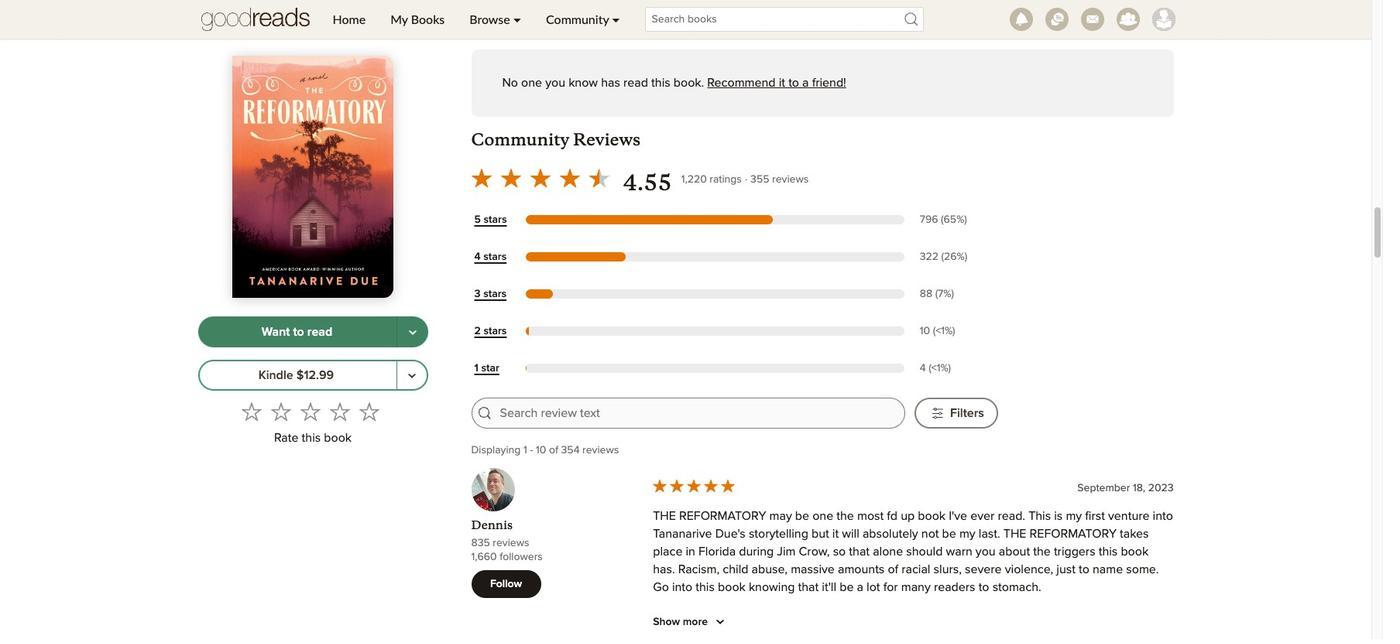 Task type: describe. For each thing, give the bounding box(es) containing it.
my
[[390, 12, 408, 26]]

want to read
[[262, 326, 332, 338]]

book down child
[[718, 582, 746, 594]]

dennis
[[471, 518, 513, 533]]

most
[[857, 511, 884, 523]]

0 vertical spatial read
[[623, 77, 648, 89]]

just
[[1057, 564, 1076, 576]]

2 stars
[[474, 326, 507, 337]]

1 vertical spatial the
[[1003, 528, 1026, 541]]

5 stars
[[474, 214, 507, 225]]

rate this book
[[274, 432, 352, 445]]

displaying 1 - 10 of 354 reviews
[[471, 445, 619, 456]]

browse ▾ link
[[457, 0, 534, 39]]

0 vertical spatial 1
[[474, 363, 478, 374]]

10 (<1%)
[[920, 326, 955, 337]]

first
[[1085, 511, 1105, 523]]

go
[[653, 582, 669, 594]]

no one you know has read this book. recommend it to a friend!
[[502, 77, 846, 89]]

book down takes
[[1121, 546, 1149, 559]]

has
[[601, 77, 620, 89]]

Search by book title or ISBN text field
[[645, 7, 923, 32]]

796 (65%)
[[920, 214, 967, 225]]

1,220 ratings and 355 reviews figure
[[681, 170, 809, 188]]

4 for 4 (<1%)
[[920, 363, 926, 374]]

my books
[[390, 12, 445, 26]]

rating 0 out of 5 group
[[237, 398, 384, 427]]

to right just
[[1079, 564, 1089, 576]]

filters
[[950, 407, 984, 420]]

of inside the reformatory may be one the most fd up book i've ever read. this is my first venture into tananarive due's storytelling but it will absolutely not be my last. the reformatory takes place in florida during jim crow, so that alone should warn you about the triggers this book has. racism, child abuse, massive amounts of racial slurs, severe violence, just to name some. go into this book knowing that it'll be a lot for many readers to stomach.
[[888, 564, 898, 576]]

should
[[906, 546, 943, 559]]

number of ratings and percentage of total ratings element for 5 stars
[[917, 213, 998, 227]]

the reformatory starts off in gracetown, florida in 1950 with 12 year old robbie stephens jr and his sister gloria. robbie is sentences to six months at gracetown school for boys, 
[[653, 617, 1173, 640]]

$12.99
[[296, 369, 334, 382]]

1 horizontal spatial the
[[1033, 546, 1051, 559]]

community ▾
[[546, 12, 620, 26]]

storytelling
[[749, 528, 808, 541]]

gracetown
[[966, 635, 1026, 640]]

six
[[892, 635, 906, 640]]

massive
[[791, 564, 835, 576]]

kindle
[[258, 369, 293, 382]]

it inside the reformatory may be one the most fd up book i've ever read. this is my first venture into tananarive due's storytelling but it will absolutely not be my last. the reformatory takes place in florida during jim crow, so that alone should warn you about the triggers this book has. racism, child abuse, massive amounts of racial slurs, severe violence, just to name some. go into this book knowing that it'll be a lot for many readers to stomach.
[[832, 528, 839, 541]]

september 18, 2023
[[1077, 483, 1174, 494]]

know
[[569, 77, 598, 89]]

follow button
[[471, 571, 541, 599]]

kindle $12.99
[[258, 369, 334, 382]]

to down the severe
[[979, 582, 989, 594]]

▾ for community ▾
[[612, 12, 620, 26]]

12
[[1006, 617, 1017, 630]]

tananarive
[[653, 528, 712, 541]]

1 star
[[474, 363, 499, 374]]

book.
[[674, 77, 704, 89]]

home link
[[320, 0, 378, 39]]

more
[[683, 617, 708, 628]]

322 (26%)
[[920, 252, 967, 262]]

1,220
[[681, 174, 707, 185]]

you inside the reformatory may be one the most fd up book i've ever read. this is my first venture into tananarive due's storytelling but it will absolutely not be my last. the reformatory takes place in florida during jim crow, so that alone should warn you about the triggers this book has. racism, child abuse, massive amounts of racial slurs, severe violence, just to name some. go into this book knowing that it'll be a lot for many readers to stomach.
[[976, 546, 996, 559]]

slurs,
[[934, 564, 962, 576]]

dennis link
[[471, 518, 513, 533]]

jr
[[1163, 617, 1173, 630]]

1 horizontal spatial into
[[1153, 511, 1173, 523]]

show more button
[[653, 614, 730, 632]]

4.55
[[623, 170, 672, 197]]

book up not
[[918, 511, 946, 523]]

0 vertical spatial of
[[549, 445, 558, 456]]

ratings
[[710, 174, 742, 185]]

rate this book element
[[198, 398, 428, 451]]

stars for 3 stars
[[483, 289, 507, 300]]

lot
[[867, 582, 880, 594]]

0 horizontal spatial a
[[802, 77, 809, 89]]

recommend it to a friend! link
[[707, 77, 846, 89]]

1 vertical spatial reformatory
[[1030, 528, 1117, 541]]

amounts
[[838, 564, 885, 576]]

number of ratings and percentage of total ratings element for 3 stars
[[917, 287, 998, 302]]

a inside the reformatory may be one the most fd up book i've ever read. this is my first venture into tananarive due's storytelling but it will absolutely not be my last. the reformatory takes place in florida during jim crow, so that alone should warn you about the triggers this book has. racism, child abuse, massive amounts of racial slurs, severe violence, just to name some. go into this book knowing that it'll be a lot for many readers to stomach.
[[857, 582, 863, 594]]

may
[[769, 511, 792, 523]]

displaying
[[471, 445, 521, 456]]

(65%)
[[941, 214, 967, 225]]

1 horizontal spatial 10
[[920, 326, 930, 337]]

2023
[[1148, 483, 1174, 494]]

readers
[[934, 582, 975, 594]]

1 vertical spatial be
[[942, 528, 956, 541]]

star
[[481, 363, 499, 374]]

florida inside the reformatory may be one the most fd up book i've ever read. this is my first venture into tananarive due's storytelling but it will absolutely not be my last. the reformatory takes place in florida during jim crow, so that alone should warn you about the triggers this book has. racism, child abuse, massive amounts of racial slurs, severe violence, just to name some. go into this book knowing that it'll be a lot for many readers to stomach.
[[699, 546, 736, 559]]

number of ratings and percentage of total ratings element for 4 stars
[[917, 250, 998, 265]]

book down rate 4 out of 5 image
[[324, 432, 352, 445]]

in inside the reformatory may be one the most fd up book i've ever read. this is my first venture into tananarive due's storytelling but it will absolutely not be my last. the reformatory takes place in florida during jim crow, so that alone should warn you about the triggers this book has. racism, child abuse, massive amounts of racial slurs, severe violence, just to name some. go into this book knowing that it'll be a lot for many readers to stomach.
[[686, 546, 695, 559]]

322
[[920, 252, 939, 262]]

his
[[677, 635, 692, 640]]

one inside the reformatory may be one the most fd up book i've ever read. this is my first venture into tananarive due's storytelling but it will absolutely not be my last. the reformatory takes place in florida during jim crow, so that alone should warn you about the triggers this book has. racism, child abuse, massive amounts of racial slurs, severe violence, just to name some. go into this book knowing that it'll be a lot for many readers to stomach.
[[812, 511, 833, 523]]

1 horizontal spatial robbie
[[1067, 617, 1106, 630]]

months
[[910, 635, 950, 640]]

this up name
[[1099, 546, 1118, 559]]

the for the reformatory starts off in gracetown, florida in 1950 with 12 year old robbie stephens jr and his sister gloria. robbie is sentences to six months at gracetown school for boys, 
[[653, 617, 676, 630]]

▾ for browse ▾
[[513, 12, 521, 26]]

4 stars
[[474, 252, 507, 262]]

starts
[[769, 617, 799, 630]]

(7%)
[[935, 289, 954, 300]]

4 (<1%)
[[920, 363, 951, 374]]

show more
[[653, 617, 708, 628]]

no
[[502, 77, 518, 89]]

follow
[[490, 579, 522, 590]]

dennis 835 reviews 1,660 followers
[[471, 518, 543, 563]]

0 horizontal spatial be
[[795, 511, 809, 523]]

profile image for dennis. image
[[471, 469, 515, 512]]

knowing
[[749, 582, 795, 594]]

3
[[474, 289, 481, 300]]

stars for 5 stars
[[484, 214, 507, 225]]

many
[[901, 582, 931, 594]]

racism,
[[678, 564, 720, 576]]

due's
[[715, 528, 746, 541]]

0 vertical spatial that
[[849, 546, 870, 559]]

stephens
[[1109, 617, 1160, 630]]

1 vertical spatial reviews
[[582, 445, 619, 456]]



Task type: locate. For each thing, give the bounding box(es) containing it.
i've
[[949, 511, 967, 523]]

my books link
[[378, 0, 457, 39]]

so
[[833, 546, 846, 559]]

reformatory inside the reformatory starts off in gracetown, florida in 1950 with 12 year old robbie stephens jr and his sister gloria. robbie is sentences to six months at gracetown school for boys,
[[679, 617, 766, 630]]

my left first
[[1066, 511, 1082, 523]]

reviews
[[573, 130, 641, 150]]

be right may
[[795, 511, 809, 523]]

reformatory for the reformatory starts off in gracetown, florida in 1950 with 12 year old robbie stephens jr and his sister gloria. robbie is sentences to six months at gracetown school for boys, 
[[679, 617, 766, 630]]

for left boys,
[[1069, 635, 1084, 640]]

my up warn
[[959, 528, 976, 541]]

racial
[[902, 564, 930, 576]]

1 vertical spatial robbie
[[766, 635, 804, 640]]

this inside rate this book element
[[302, 432, 321, 445]]

is down the off
[[807, 635, 816, 640]]

home
[[333, 12, 366, 26]]

to right want
[[293, 326, 304, 338]]

0 horizontal spatial robbie
[[766, 635, 804, 640]]

1 horizontal spatial of
[[888, 564, 898, 576]]

0 horizontal spatial 10
[[536, 445, 546, 456]]

ever
[[970, 511, 995, 523]]

0 vertical spatial for
[[883, 582, 898, 594]]

browse
[[469, 12, 510, 26]]

0 vertical spatial 4
[[474, 252, 481, 262]]

2
[[474, 326, 481, 337]]

into right go
[[672, 582, 692, 594]]

4 for 4 stars
[[474, 252, 481, 262]]

stars right 3
[[483, 289, 507, 300]]

0 vertical spatial robbie
[[1067, 617, 1106, 630]]

some.
[[1126, 564, 1159, 576]]

community for community ▾
[[546, 12, 609, 26]]

and
[[653, 635, 673, 640]]

1 horizontal spatial a
[[857, 582, 863, 594]]

reformatory for the reformatory may be one the most fd up book i've ever read. this is my first venture into tananarive due's storytelling but it will absolutely not be my last. the reformatory takes place in florida during jim crow, so that alone should warn you about the triggers this book has. racism, child abuse, massive amounts of racial slurs, severe violence, just to name some. go into this book knowing that it'll be a lot for many readers to stomach.
[[679, 511, 766, 523]]

to inside the reformatory starts off in gracetown, florida in 1950 with 12 year old robbie stephens jr and his sister gloria. robbie is sentences to six months at gracetown school for boys,
[[878, 635, 889, 640]]

0 horizontal spatial the
[[837, 511, 854, 523]]

0 horizontal spatial ▾
[[513, 12, 521, 26]]

0 vertical spatial you
[[545, 77, 565, 89]]

1 vertical spatial one
[[812, 511, 833, 523]]

it right recommend
[[779, 77, 785, 89]]

1 horizontal spatial it
[[832, 528, 839, 541]]

number of ratings and percentage of total ratings element containing 322 (26%)
[[917, 250, 998, 265]]

1 left -
[[523, 445, 527, 456]]

0 vertical spatial florida
[[699, 546, 736, 559]]

0 horizontal spatial for
[[883, 582, 898, 594]]

to
[[788, 77, 799, 89], [293, 326, 304, 338], [1079, 564, 1089, 576], [979, 582, 989, 594], [878, 635, 889, 640]]

1 ▾ from the left
[[513, 12, 521, 26]]

1 stars from the top
[[484, 214, 507, 225]]

835
[[471, 538, 490, 549]]

Search review text search field
[[500, 405, 895, 423]]

796
[[920, 214, 938, 225]]

1 horizontal spatial florida
[[897, 617, 935, 630]]

you left the know
[[545, 77, 565, 89]]

88 (7%)
[[920, 289, 954, 300]]

sentences
[[819, 635, 875, 640]]

2 number of ratings and percentage of total ratings element from the top
[[917, 250, 998, 265]]

1 vertical spatial read
[[307, 326, 332, 338]]

1 horizontal spatial that
[[849, 546, 870, 559]]

be right it'll
[[840, 582, 854, 594]]

up
[[901, 511, 915, 523]]

1 left star
[[474, 363, 478, 374]]

0 vertical spatial reformatory
[[679, 511, 766, 523]]

the inside the reformatory starts off in gracetown, florida in 1950 with 12 year old robbie stephens jr and his sister gloria. robbie is sentences to six months at gracetown school for boys,
[[653, 617, 676, 630]]

reviews inside figure
[[772, 174, 809, 185]]

in up months
[[938, 617, 947, 630]]

friends & following
[[471, 13, 637, 37]]

into down 2023
[[1153, 511, 1173, 523]]

that down massive at the right bottom of the page
[[798, 582, 819, 594]]

a
[[802, 77, 809, 89], [857, 582, 863, 594]]

a left lot
[[857, 582, 863, 594]]

354
[[561, 445, 580, 456]]

(<1%) for 10 (<1%)
[[933, 326, 955, 337]]

0 horizontal spatial one
[[521, 77, 542, 89]]

takes
[[1120, 528, 1149, 541]]

5 number of ratings and percentage of total ratings element from the top
[[917, 361, 998, 376]]

number of ratings and percentage of total ratings element for 1 star
[[917, 361, 998, 376]]

4 up 3
[[474, 252, 481, 262]]

0 vertical spatial a
[[802, 77, 809, 89]]

one right no
[[521, 77, 542, 89]]

0 horizontal spatial 4
[[474, 252, 481, 262]]

this right rate
[[302, 432, 321, 445]]

4 stars from the top
[[484, 326, 507, 337]]

number of ratings and percentage of total ratings element containing 4 (<1%)
[[917, 361, 998, 376]]

(26%)
[[941, 252, 967, 262]]

1 horizontal spatial 1
[[523, 445, 527, 456]]

None search field
[[632, 7, 936, 32]]

stars
[[484, 214, 507, 225], [483, 252, 507, 262], [483, 289, 507, 300], [484, 326, 507, 337]]

read.
[[998, 511, 1025, 523]]

1 horizontal spatial you
[[976, 546, 996, 559]]

this
[[651, 77, 670, 89], [302, 432, 321, 445], [1099, 546, 1118, 559], [696, 582, 715, 594]]

of down "alone"
[[888, 564, 898, 576]]

at
[[953, 635, 963, 640]]

1 vertical spatial it
[[832, 528, 839, 541]]

10 right -
[[536, 445, 546, 456]]

1 horizontal spatial in
[[819, 617, 829, 630]]

0 horizontal spatial my
[[959, 528, 976, 541]]

the up will
[[837, 511, 854, 523]]

read right the has
[[623, 77, 648, 89]]

read up "$12.99"
[[307, 326, 332, 338]]

in down tananarive
[[686, 546, 695, 559]]

that
[[849, 546, 870, 559], [798, 582, 819, 594]]

2 vertical spatial reformatory
[[679, 617, 766, 630]]

book
[[324, 432, 352, 445], [918, 511, 946, 523], [1121, 546, 1149, 559], [718, 582, 746, 594]]

florida up months
[[897, 617, 935, 630]]

will
[[842, 528, 859, 541]]

number of ratings and percentage of total ratings element up (26%)
[[917, 213, 998, 227]]

0 horizontal spatial of
[[549, 445, 558, 456]]

rate 5 out of 5 image
[[359, 402, 379, 422]]

1 horizontal spatial be
[[840, 582, 854, 594]]

rate 3 out of 5 image
[[300, 402, 321, 422]]

number of ratings and percentage of total ratings element down (7%)
[[917, 324, 998, 339]]

with
[[980, 617, 1003, 630]]

0 horizontal spatial it
[[779, 77, 785, 89]]

0 horizontal spatial florida
[[699, 546, 736, 559]]

one up the but
[[812, 511, 833, 523]]

fd
[[887, 511, 898, 523]]

10
[[920, 326, 930, 337], [536, 445, 546, 456]]

0 horizontal spatial in
[[686, 546, 695, 559]]

reformatory up the due's
[[679, 511, 766, 523]]

stars for 4 stars
[[483, 252, 507, 262]]

florida inside the reformatory starts off in gracetown, florida in 1950 with 12 year old robbie stephens jr and his sister gloria. robbie is sentences to six months at gracetown school for boys,
[[897, 617, 935, 630]]

1 vertical spatial for
[[1069, 635, 1084, 640]]

reviews up followers
[[493, 538, 529, 549]]

2 vertical spatial be
[[840, 582, 854, 594]]

gloria.
[[727, 635, 762, 640]]

robbie
[[1067, 617, 1106, 630], [766, 635, 804, 640]]

1 horizontal spatial read
[[623, 77, 648, 89]]

name
[[1093, 564, 1123, 576]]

1,220 ratings
[[681, 174, 742, 185]]

be right not
[[942, 528, 956, 541]]

5
[[474, 214, 481, 225]]

1 vertical spatial you
[[976, 546, 996, 559]]

number of ratings and percentage of total ratings element down (65%)
[[917, 250, 998, 265]]

2 vertical spatial reviews
[[493, 538, 529, 549]]

year
[[1020, 617, 1044, 630]]

-
[[530, 445, 533, 456]]

0 vertical spatial the
[[653, 511, 676, 523]]

for right lot
[[883, 582, 898, 594]]

0 horizontal spatial into
[[672, 582, 692, 594]]

the reformatory may be one the most fd up book i've ever read. this is my first venture into tananarive due's storytelling but it will absolutely not be my last. the reformatory takes place in florida during jim crow, so that alone should warn you about the triggers this book has. racism, child abuse, massive amounts of racial slurs, severe violence, just to name some. go into this book knowing that it'll be a lot for many readers to stomach.
[[653, 511, 1173, 594]]

average rating of 4.55 stars. figure
[[467, 164, 681, 198]]

0 vertical spatial be
[[795, 511, 809, 523]]

1950
[[951, 617, 977, 630]]

violence,
[[1005, 564, 1053, 576]]

rate 4 out of 5 image
[[330, 402, 350, 422]]

1 horizontal spatial my
[[1066, 511, 1082, 523]]

the up tananarive
[[653, 511, 676, 523]]

number of ratings and percentage of total ratings element down (26%)
[[917, 287, 998, 302]]

1 horizontal spatial 4
[[920, 363, 926, 374]]

profile image for test dummy. image
[[1152, 8, 1175, 31]]

of left 354
[[549, 445, 558, 456]]

4 number of ratings and percentage of total ratings element from the top
[[917, 324, 998, 339]]

3 number of ratings and percentage of total ratings element from the top
[[917, 287, 998, 302]]

0 vertical spatial it
[[779, 77, 785, 89]]

for inside the reformatory may be one the most fd up book i've ever read. this is my first venture into tananarive due's storytelling but it will absolutely not be my last. the reformatory takes place in florida during jim crow, so that alone should warn you about the triggers this book has. racism, child abuse, massive amounts of racial slurs, severe violence, just to name some. go into this book knowing that it'll be a lot for many readers to stomach.
[[883, 582, 898, 594]]

1 vertical spatial (<1%)
[[929, 363, 951, 374]]

is right this
[[1054, 511, 1063, 523]]

robbie up boys,
[[1067, 617, 1106, 630]]

2 stars from the top
[[483, 252, 507, 262]]

robbie down starts
[[766, 635, 804, 640]]

0 vertical spatial one
[[521, 77, 542, 89]]

friends
[[471, 16, 534, 37]]

1 horizontal spatial ▾
[[612, 12, 620, 26]]

0 vertical spatial reviews
[[772, 174, 809, 185]]

is inside the reformatory starts off in gracetown, florida in 1950 with 12 year old robbie stephens jr and his sister gloria. robbie is sentences to six months at gracetown school for boys,
[[807, 635, 816, 640]]

reformatory up triggers
[[1030, 528, 1117, 541]]

▾ up the has
[[612, 12, 620, 26]]

stars down 5 stars
[[483, 252, 507, 262]]

0 horizontal spatial read
[[307, 326, 332, 338]]

number of ratings and percentage of total ratings element containing 88 (7%)
[[917, 287, 998, 302]]

reviews right 355
[[772, 174, 809, 185]]

▾ right browse
[[513, 12, 521, 26]]

4 down 10 (<1%)
[[920, 363, 926, 374]]

recommend
[[707, 77, 776, 89]]

88
[[920, 289, 932, 300]]

browse ▾
[[469, 12, 521, 26]]

(<1%)
[[933, 326, 955, 337], [929, 363, 951, 374]]

my
[[1066, 511, 1082, 523], [959, 528, 976, 541]]

3 stars from the top
[[483, 289, 507, 300]]

2 vertical spatial the
[[653, 617, 676, 630]]

1 vertical spatial florida
[[897, 617, 935, 630]]

it left will
[[832, 528, 839, 541]]

read inside button
[[307, 326, 332, 338]]

that up amounts
[[849, 546, 870, 559]]

0 horizontal spatial reviews
[[493, 538, 529, 549]]

1 horizontal spatial for
[[1069, 635, 1084, 640]]

1 vertical spatial 1
[[523, 445, 527, 456]]

1 vertical spatial of
[[888, 564, 898, 576]]

for inside the reformatory starts off in gracetown, florida in 1950 with 12 year old robbie stephens jr and his sister gloria. robbie is sentences to six months at gracetown school for boys,
[[1069, 635, 1084, 640]]

child
[[723, 564, 748, 576]]

home image
[[201, 0, 309, 39]]

0 horizontal spatial you
[[545, 77, 565, 89]]

stars right 5
[[484, 214, 507, 225]]

0 vertical spatial (<1%)
[[933, 326, 955, 337]]

rate 2 out of 5 image
[[271, 402, 291, 422]]

number of ratings and percentage of total ratings element down 10 (<1%)
[[917, 361, 998, 376]]

0 vertical spatial into
[[1153, 511, 1173, 523]]

&
[[537, 13, 552, 37]]

1 number of ratings and percentage of total ratings element from the top
[[917, 213, 998, 227]]

1 vertical spatial 4
[[920, 363, 926, 374]]

september
[[1077, 483, 1130, 494]]

show
[[653, 617, 680, 628]]

stars for 2 stars
[[484, 326, 507, 337]]

community for community reviews
[[471, 130, 569, 150]]

2 horizontal spatial be
[[942, 528, 956, 541]]

but
[[812, 528, 829, 541]]

it
[[779, 77, 785, 89], [832, 528, 839, 541]]

number of ratings and percentage of total ratings element for 2 stars
[[917, 324, 998, 339]]

a left the friend! at right top
[[802, 77, 809, 89]]

0 horizontal spatial 1
[[474, 363, 478, 374]]

reformatory up sister
[[679, 617, 766, 630]]

the up and
[[653, 617, 676, 630]]

2 ▾ from the left
[[612, 12, 620, 26]]

1 vertical spatial my
[[959, 528, 976, 541]]

the up about
[[1003, 528, 1026, 541]]

1 vertical spatial community
[[471, 130, 569, 150]]

2 horizontal spatial in
[[938, 617, 947, 630]]

1 vertical spatial that
[[798, 582, 819, 594]]

0 vertical spatial community
[[546, 12, 609, 26]]

is inside the reformatory may be one the most fd up book i've ever read. this is my first venture into tananarive due's storytelling but it will absolutely not be my last. the reformatory takes place in florida during jim crow, so that alone should warn you about the triggers this book has. racism, child abuse, massive amounts of racial slurs, severe violence, just to name some. go into this book knowing that it'll be a lot for many readers to stomach.
[[1054, 511, 1063, 523]]

1 horizontal spatial reviews
[[582, 445, 619, 456]]

0 vertical spatial is
[[1054, 511, 1063, 523]]

1 vertical spatial is
[[807, 635, 816, 640]]

the up violence,
[[1033, 546, 1051, 559]]

filters button
[[914, 398, 998, 429]]

you up the severe
[[976, 546, 996, 559]]

1 vertical spatial a
[[857, 582, 863, 594]]

0 horizontal spatial is
[[807, 635, 816, 640]]

reviews
[[772, 174, 809, 185], [582, 445, 619, 456], [493, 538, 529, 549]]

0 horizontal spatial that
[[798, 582, 819, 594]]

stars right '2' at the bottom left
[[484, 326, 507, 337]]

1,660
[[471, 552, 497, 563]]

1 vertical spatial 10
[[536, 445, 546, 456]]

review by dennis element
[[471, 469, 1174, 640]]

reviews inside dennis 835 reviews 1,660 followers
[[493, 538, 529, 549]]

not
[[921, 528, 939, 541]]

10 down 88
[[920, 326, 930, 337]]

(<1%) down 10 (<1%)
[[929, 363, 951, 374]]

1 horizontal spatial is
[[1054, 511, 1063, 523]]

1
[[474, 363, 478, 374], [523, 445, 527, 456]]

in
[[686, 546, 695, 559], [819, 617, 829, 630], [938, 617, 947, 630]]

this down "racism,"
[[696, 582, 715, 594]]

triggers
[[1054, 546, 1095, 559]]

rate 1 out of 5 image
[[242, 402, 262, 422]]

florida down the due's
[[699, 546, 736, 559]]

jim
[[777, 546, 796, 559]]

0 vertical spatial 10
[[920, 326, 930, 337]]

number of ratings and percentage of total ratings element containing 10 (<1%)
[[917, 324, 998, 339]]

0 vertical spatial the
[[837, 511, 854, 523]]

rating 5 out of 5 image
[[651, 478, 737, 495]]

off
[[802, 617, 816, 630]]

0 vertical spatial my
[[1066, 511, 1082, 523]]

1 vertical spatial the
[[1033, 546, 1051, 559]]

(<1%) for 4 (<1%)
[[929, 363, 951, 374]]

sister
[[695, 635, 724, 640]]

1 horizontal spatial one
[[812, 511, 833, 523]]

number of ratings and percentage of total ratings element containing 796 (65%)
[[917, 213, 998, 227]]

in right the off
[[819, 617, 829, 630]]

to left the friend! at right top
[[788, 77, 799, 89]]

september 18, 2023 link
[[1077, 483, 1174, 494]]

community ▾ link
[[534, 0, 632, 39]]

to inside want to read button
[[293, 326, 304, 338]]

school
[[1029, 635, 1066, 640]]

2 horizontal spatial reviews
[[772, 174, 809, 185]]

reviews right 354
[[582, 445, 619, 456]]

gracetown,
[[832, 617, 894, 630]]

this left 'book.'
[[651, 77, 670, 89]]

rating 4.55 out of 5 image
[[467, 164, 614, 193]]

number of ratings and percentage of total ratings element
[[917, 213, 998, 227], [917, 250, 998, 265], [917, 287, 998, 302], [917, 324, 998, 339], [917, 361, 998, 376]]

1 vertical spatial into
[[672, 582, 692, 594]]

the for the reformatory may be one the most fd up book i've ever read. this is my first venture into tananarive due's storytelling but it will absolutely not be my last. the reformatory takes place in florida during jim crow, so that alone should warn you about the triggers this book has. racism, child abuse, massive amounts of racial slurs, severe violence, just to name some. go into this book knowing that it'll be a lot for many readers to stomach.
[[653, 511, 676, 523]]

(<1%) down (7%)
[[933, 326, 955, 337]]

is
[[1054, 511, 1063, 523], [807, 635, 816, 640]]

to left the six
[[878, 635, 889, 640]]

crow,
[[799, 546, 830, 559]]

the
[[837, 511, 854, 523], [1033, 546, 1051, 559]]



Task type: vqa. For each thing, say whether or not it's contained in the screenshot.
warn on the bottom of the page
yes



